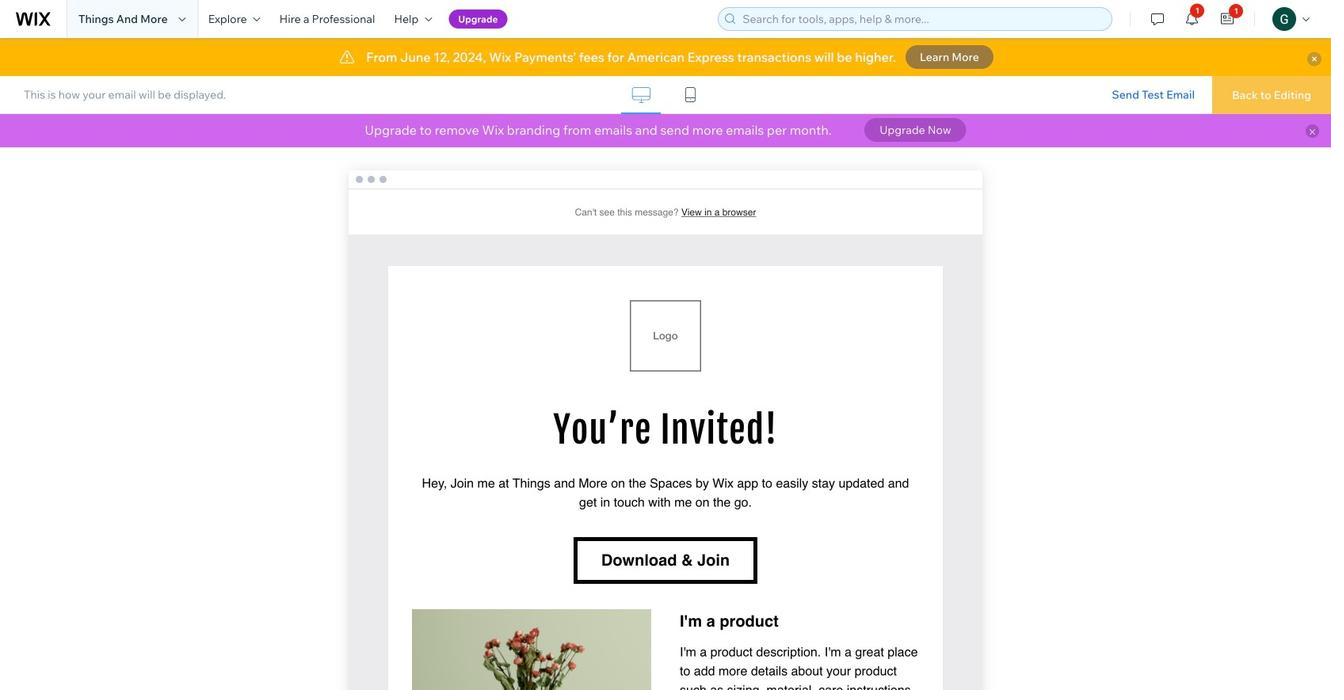 Task type: vqa. For each thing, say whether or not it's contained in the screenshot.
Search for tools, apps, help & more... 'field'
yes



Task type: locate. For each thing, give the bounding box(es) containing it.
alert
[[0, 38, 1331, 76]]



Task type: describe. For each thing, give the bounding box(es) containing it.
Search for tools, apps, help & more... field
[[738, 8, 1107, 30]]



